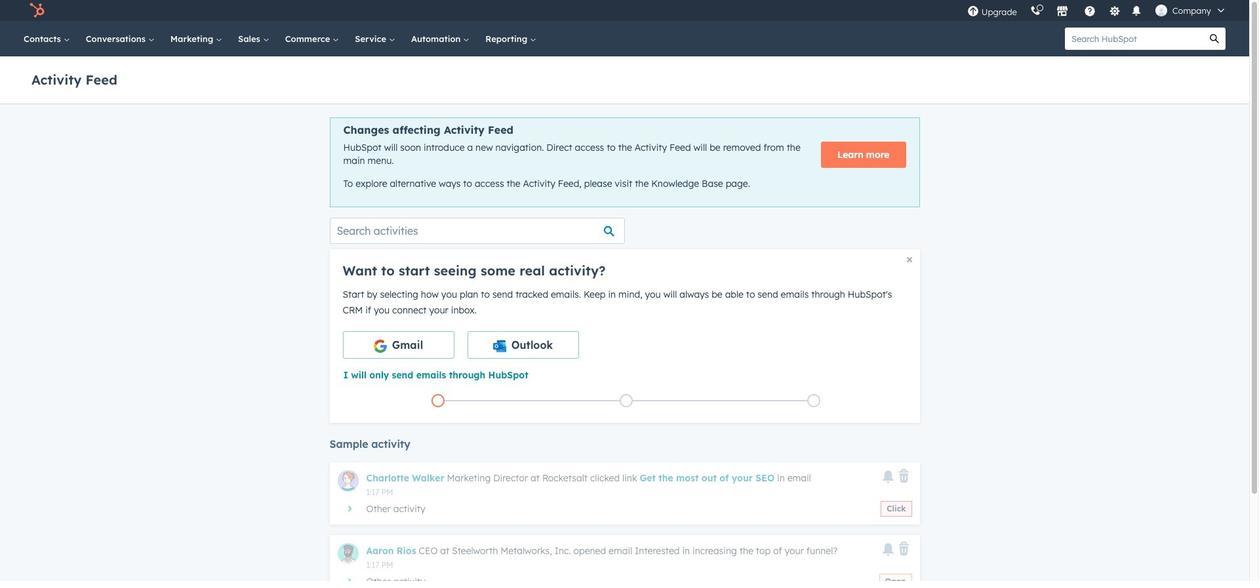 Task type: vqa. For each thing, say whether or not it's contained in the screenshot.
THE ACCOUNT SETUP element
no



Task type: locate. For each thing, give the bounding box(es) containing it.
jacob simon image
[[1155, 5, 1167, 16]]

list
[[344, 391, 908, 410]]

menu
[[961, 0, 1234, 21]]

None checkbox
[[467, 331, 579, 359]]

onboarding.steps.finalstep.title image
[[811, 398, 817, 405]]

Search HubSpot search field
[[1065, 28, 1203, 50]]

Search activities search field
[[330, 218, 625, 244]]

None checkbox
[[343, 331, 454, 359]]



Task type: describe. For each thing, give the bounding box(es) containing it.
onboarding.steps.sendtrackedemailingmail.title image
[[623, 398, 629, 405]]

marketplaces image
[[1056, 6, 1068, 18]]

close image
[[907, 257, 912, 262]]



